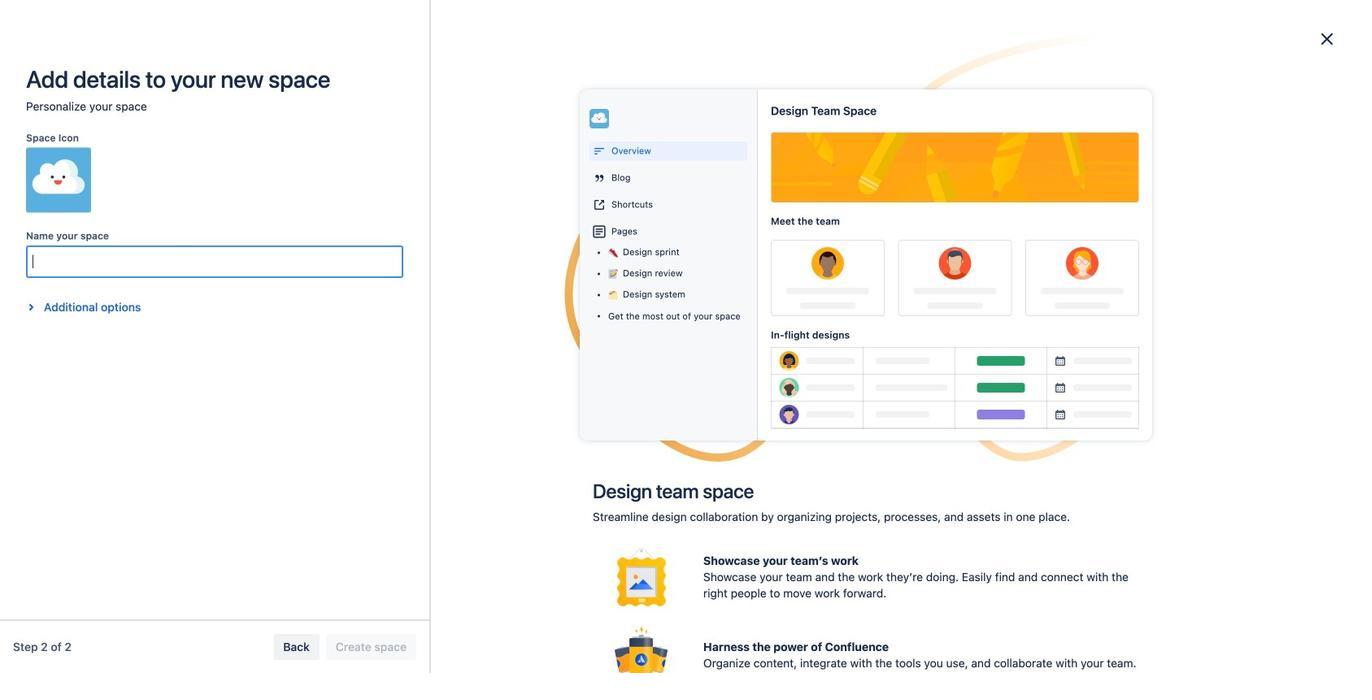 Task type: describe. For each thing, give the bounding box(es) containing it.
unstar this space image
[[271, 278, 284, 291]]

search image
[[1064, 16, 1077, 29]]

create a space image
[[268, 244, 287, 264]]

Search field
[[1058, 9, 1220, 35]]



Task type: vqa. For each thing, say whether or not it's contained in the screenshot.
Close "icon"
yes



Task type: locate. For each thing, give the bounding box(es) containing it.
:dividers: image
[[609, 291, 618, 300]]

:athletic_shoe: image
[[609, 248, 618, 258], [609, 248, 618, 258]]

None field
[[28, 247, 402, 277]]

:pencil: image
[[609, 269, 618, 279]]

banner
[[0, 0, 1367, 46]]

:pencil: image
[[609, 269, 618, 279]]

:dividers: image
[[609, 291, 618, 300]]

close image
[[1318, 29, 1337, 49]]

group
[[98, 72, 294, 218]]

list
[[1224, 8, 1357, 37]]

None search field
[[1058, 9, 1220, 35]]

button group group
[[745, 502, 812, 528]]



